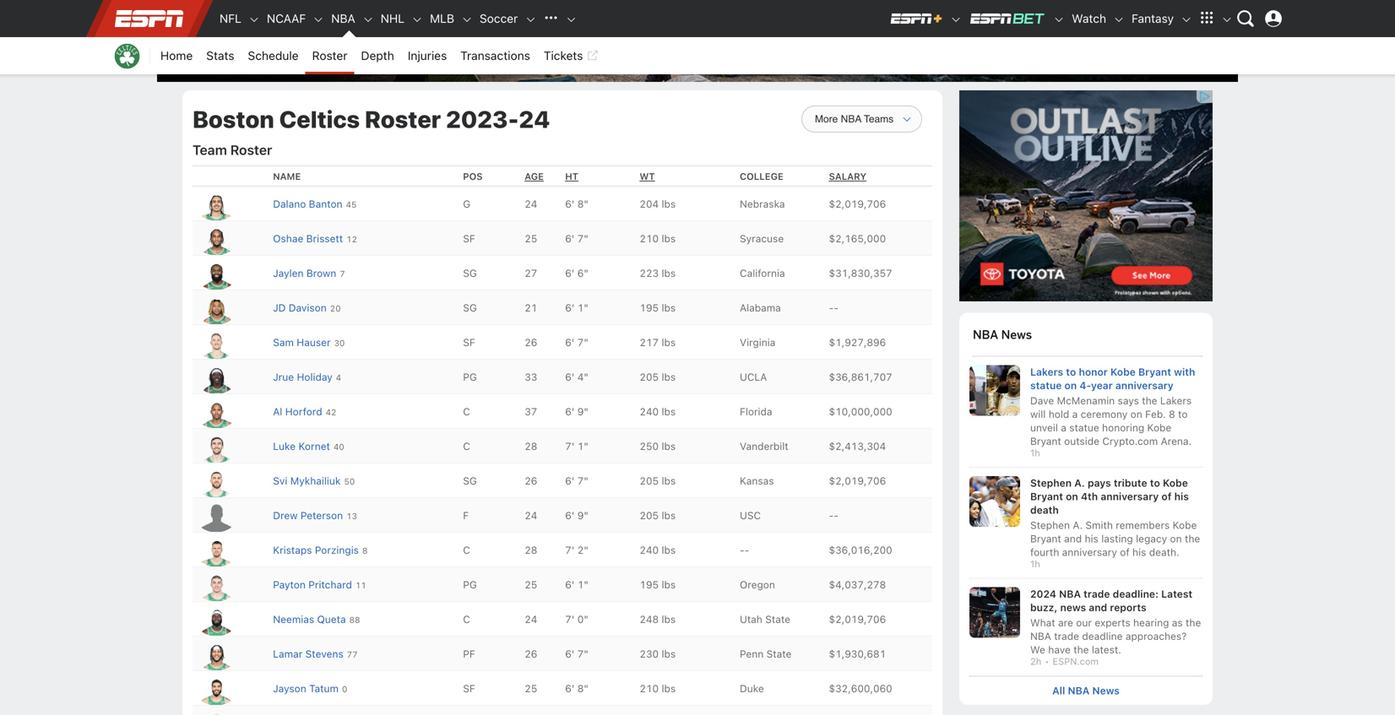 Task type: locate. For each thing, give the bounding box(es) containing it.
6' for nebraska
[[565, 198, 575, 210]]

6' 7" up 6' 4"
[[565, 337, 589, 349]]

13
[[346, 512, 357, 521]]

240 right 2"
[[640, 545, 659, 556]]

0 vertical spatial sf
[[463, 233, 475, 245]]

195 lbs up the 217 lbs
[[640, 302, 676, 314]]

7' for 7' 0"
[[565, 614, 575, 626]]

and inside stephen a. pays tribute to kobe bryant on 4th anniversary of his death stephen a. smith remembers kobe bryant and his lasting legacy on the fourth anniversary of his death. 1h
[[1065, 533, 1082, 545]]

lbs for --
[[662, 545, 676, 556]]

6' 8" down "7' 0"" on the bottom left of the page
[[565, 683, 589, 695]]

roster down the ncaaf image
[[312, 49, 348, 63]]

2 vertical spatial sg
[[463, 475, 477, 487]]

1 1h from the top
[[1031, 448, 1041, 459]]

195 lbs for alabama
[[640, 302, 676, 314]]

3 7' from the top
[[565, 614, 575, 626]]

9 lbs from the top
[[662, 475, 676, 487]]

24 right f
[[525, 510, 538, 522]]

37
[[525, 406, 538, 418]]

lbs for kansas
[[662, 475, 676, 487]]

lbs for florida
[[662, 406, 676, 418]]

the up espn.com
[[1074, 644, 1089, 656]]

240 lbs up 250 lbs at the left bottom
[[640, 406, 676, 418]]

240 lbs up 248 lbs
[[640, 545, 676, 556]]

1 26 from the top
[[525, 337, 538, 349]]

250 lbs
[[640, 441, 676, 453]]

a. left smith
[[1073, 520, 1083, 531]]

jayson tatum link
[[273, 683, 339, 695]]

1 horizontal spatial a
[[1073, 408, 1078, 420]]

all nba news
[[1053, 685, 1120, 697]]

1 vertical spatial 210 lbs
[[640, 683, 676, 695]]

-- down usc
[[740, 545, 750, 556]]

espn+ image
[[890, 12, 944, 25]]

vanderbilt
[[740, 441, 789, 453]]

ncaaf link
[[260, 0, 313, 37]]

0 vertical spatial 7'
[[565, 441, 575, 453]]

3 6' from the top
[[565, 268, 575, 279]]

1 vertical spatial 1h
[[1031, 559, 1041, 570]]

195 up 248
[[640, 579, 659, 591]]

1 195 lbs from the top
[[640, 302, 676, 314]]

230
[[640, 649, 659, 660]]

statue up outside
[[1070, 422, 1100, 434]]

state for penn state
[[767, 649, 792, 660]]

and
[[1065, 533, 1082, 545], [1089, 602, 1108, 614]]

0 vertical spatial and
[[1065, 533, 1082, 545]]

roster
[[312, 49, 348, 63], [365, 105, 441, 133], [230, 142, 272, 158]]

$2,019,706
[[829, 198, 886, 210], [829, 475, 886, 487], [829, 614, 886, 626]]

sg up f
[[463, 475, 477, 487]]

https://a.espncdn.com/i/headshots/nba/players/full/3102531.png image
[[196, 537, 237, 567]]

2 9" from the top
[[578, 510, 589, 522]]

2 210 from the top
[[640, 683, 659, 695]]

250
[[640, 441, 659, 453]]

26 right pf
[[525, 649, 538, 660]]

195 lbs up 248 lbs
[[640, 579, 676, 591]]

1 horizontal spatial roster
[[312, 49, 348, 63]]

1 6' 7" from the top
[[565, 233, 589, 245]]

2 vertical spatial 205
[[640, 510, 659, 522]]

2 vertical spatial roster
[[230, 142, 272, 158]]

1 vertical spatial $2,019,706
[[829, 475, 886, 487]]

2 1" from the top
[[578, 441, 589, 453]]

anniversary down tribute
[[1101, 491, 1159, 503]]

legacy
[[1136, 533, 1168, 545]]

12 6' from the top
[[565, 683, 575, 695]]

espn bet image
[[969, 12, 1047, 25]]

0 vertical spatial 6' 8"
[[565, 198, 589, 210]]

fantasy image
[[1181, 14, 1193, 25]]

7" up 6"
[[578, 233, 589, 245]]

28 for 7' 1"
[[525, 441, 538, 453]]

1 vertical spatial 8"
[[578, 683, 589, 695]]

1" for 25
[[578, 579, 589, 591]]

12 lbs from the top
[[662, 579, 676, 591]]

1" down 6"
[[578, 302, 589, 314]]

1 vertical spatial 240 lbs
[[640, 545, 676, 556]]

kobe down arena.
[[1163, 477, 1189, 489]]

6' 9" up 7' 2"
[[565, 510, 589, 522]]

1 vertical spatial 1"
[[578, 441, 589, 453]]

3 26 from the top
[[525, 649, 538, 660]]

--
[[829, 302, 839, 314], [829, 510, 839, 522], [740, 545, 750, 556]]

bryant up fourth
[[1031, 533, 1062, 545]]

2024
[[1031, 589, 1057, 600]]

nhl link
[[374, 0, 411, 37]]

3 sg from the top
[[463, 475, 477, 487]]

6 6' from the top
[[565, 371, 575, 383]]

0 vertical spatial trade
[[1084, 589, 1111, 600]]

salary
[[829, 171, 867, 182]]

24 left "7' 0"" on the bottom left of the page
[[525, 614, 538, 626]]

c down f
[[463, 545, 470, 556]]

248
[[640, 614, 659, 626]]

$2,019,706 down $2,413,304
[[829, 475, 886, 487]]

195 down the 223
[[640, 302, 659, 314]]

2 7" from the top
[[578, 337, 589, 349]]

neemias
[[273, 614, 314, 626]]

8 6' from the top
[[565, 475, 575, 487]]

1 sg from the top
[[463, 268, 477, 279]]

tatum
[[309, 683, 339, 695]]

26 down 37
[[525, 475, 538, 487]]

sg for 26
[[463, 475, 477, 487]]

0 vertical spatial 195 lbs
[[640, 302, 676, 314]]

1 vertical spatial of
[[1120, 547, 1130, 558]]

10 lbs from the top
[[662, 510, 676, 522]]

1 vertical spatial sg
[[463, 302, 477, 314]]

$2,019,706 down salary on the top right of the page
[[829, 198, 886, 210]]

https://a.espncdn.com/i/headshots/nba/players/full/4278031.png image
[[196, 226, 237, 255]]

mykhailiuk
[[290, 475, 341, 487]]

6' 7" up 6' 6"
[[565, 233, 589, 245]]

1 vertical spatial pg
[[463, 579, 477, 591]]

1 vertical spatial 195
[[640, 579, 659, 591]]

https://a.espncdn.com/i/headshots/nba/players/full/3917376.png image
[[196, 260, 237, 290]]

with
[[1174, 366, 1196, 378]]

0 vertical spatial 205
[[640, 371, 659, 383]]

nba inside global navigation 'element'
[[331, 11, 355, 25]]

14 lbs from the top
[[662, 649, 676, 660]]

2 vertical spatial anniversary
[[1063, 547, 1118, 558]]

205 lbs for 7"
[[640, 475, 676, 487]]

on left 4th
[[1066, 491, 1079, 503]]

2 stephen from the top
[[1031, 520, 1070, 531]]

2 6' 1" from the top
[[565, 579, 589, 591]]

0 vertical spatial 210 lbs
[[640, 233, 676, 245]]

1 vertical spatial 28
[[525, 545, 538, 556]]

ht link
[[565, 171, 579, 182]]

230 lbs
[[640, 649, 676, 660]]

1 7" from the top
[[578, 233, 589, 245]]

anniversary down smith
[[1063, 547, 1118, 558]]

0 horizontal spatial his
[[1085, 533, 1099, 545]]

pays
[[1088, 477, 1112, 489]]

sg left "27"
[[463, 268, 477, 279]]

hearing
[[1134, 617, 1170, 629]]

1 vertical spatial --
[[829, 510, 839, 522]]

9 6' from the top
[[565, 510, 575, 522]]

6' 7" for 230 lbs
[[565, 649, 589, 660]]

of down lasting
[[1120, 547, 1130, 558]]

10 6' from the top
[[565, 579, 575, 591]]

fourth
[[1031, 547, 1060, 558]]

1 vertical spatial 6' 1"
[[565, 579, 589, 591]]

schedule link
[[241, 37, 305, 74]]

9" for 37
[[578, 406, 589, 418]]

1 vertical spatial roster
[[365, 105, 441, 133]]

1 vertical spatial 205 lbs
[[640, 475, 676, 487]]

luke
[[273, 441, 296, 453]]

on up the death.
[[1171, 533, 1182, 545]]

age
[[525, 171, 544, 182]]

0 horizontal spatial of
[[1120, 547, 1130, 558]]

1 8" from the top
[[578, 198, 589, 210]]

4 lbs from the top
[[662, 302, 676, 314]]

lamar stevens 77
[[273, 649, 358, 660]]

the up feb.
[[1142, 395, 1158, 407]]

-- up $36,016,200
[[829, 510, 839, 522]]

bryant left the with
[[1139, 366, 1172, 378]]

11 lbs from the top
[[662, 545, 676, 556]]

1 210 from the top
[[640, 233, 659, 245]]

0 vertical spatial 8
[[1169, 408, 1176, 420]]

1 horizontal spatial statue
[[1070, 422, 1100, 434]]

6' 1" for 25
[[565, 579, 589, 591]]

buzz,
[[1031, 602, 1058, 614]]

1 210 lbs from the top
[[640, 233, 676, 245]]

kobe up the year
[[1111, 366, 1136, 378]]

1 205 from the top
[[640, 371, 659, 383]]

0 vertical spatial 6' 9"
[[565, 406, 589, 418]]

banton
[[309, 198, 343, 210]]

2 195 from the top
[[640, 579, 659, 591]]

1h inside stephen a. pays tribute to kobe bryant on 4th anniversary of his death stephen a. smith remembers kobe bryant and his lasting legacy on the fourth anniversary of his death. 1h
[[1031, 559, 1041, 570]]

lbs for alabama
[[662, 302, 676, 314]]

3 sf from the top
[[463, 683, 475, 695]]

1 sf from the top
[[463, 233, 475, 245]]

his down arena.
[[1175, 491, 1189, 503]]

1h down fourth
[[1031, 559, 1041, 570]]

2 vertical spatial 205 lbs
[[640, 510, 676, 522]]

1 vertical spatial statue
[[1070, 422, 1100, 434]]

2 6' 7" from the top
[[565, 337, 589, 349]]

a down hold
[[1061, 422, 1067, 434]]

8 lbs from the top
[[662, 441, 676, 453]]

roster down injuries link on the left of page
[[365, 105, 441, 133]]

the inside the lakers to honor kobe bryant with statue on 4-year anniversary dave mcmenamin says the lakers will hold a ceremony on feb. 8 to unveil a statue honoring kobe bryant outside crypto.com arena. 1h
[[1142, 395, 1158, 407]]

7' 1"
[[565, 441, 589, 453]]

death.
[[1150, 547, 1180, 558]]

kobe up the death.
[[1173, 520, 1197, 531]]

1 vertical spatial 205
[[640, 475, 659, 487]]

news down latest.
[[1093, 685, 1120, 697]]

0 vertical spatial a.
[[1075, 477, 1085, 489]]

0 horizontal spatial and
[[1065, 533, 1082, 545]]

1h down the unveil
[[1031, 448, 1041, 459]]

al horford 42
[[273, 406, 337, 418]]

7' left the 0"
[[565, 614, 575, 626]]

2 vertical spatial 25
[[525, 683, 538, 695]]

1 7' from the top
[[565, 441, 575, 453]]

nba right the ncaaf image
[[331, 11, 355, 25]]

standings page main content
[[182, 90, 960, 716]]

6' for ucla
[[565, 371, 575, 383]]

0 horizontal spatial to
[[1066, 366, 1077, 378]]

240
[[640, 406, 659, 418], [640, 545, 659, 556]]

2 $2,019,706 from the top
[[829, 475, 886, 487]]

4 6' 7" from the top
[[565, 649, 589, 660]]

1 240 lbs from the top
[[640, 406, 676, 418]]

1h
[[1031, 448, 1041, 459], [1031, 559, 1041, 570]]

stephen a. pays tribute to kobe bryant on 4th anniversary of his death element
[[1031, 477, 1203, 517]]

9" up 2"
[[578, 510, 589, 522]]

1 vertical spatial state
[[767, 649, 792, 660]]

2 vertical spatial 26
[[525, 649, 538, 660]]

3 6' 7" from the top
[[565, 475, 589, 487]]

0 vertical spatial advertisement element
[[157, 0, 1239, 82]]

https://a.espncdn.com/i/headshots/nba/players/full/3213.png image
[[196, 399, 237, 429]]

the inside stephen a. pays tribute to kobe bryant on 4th anniversary of his death stephen a. smith remembers kobe bryant and his lasting legacy on the fourth anniversary of his death. 1h
[[1185, 533, 1201, 545]]

age link
[[525, 171, 544, 182]]

more sports image
[[565, 14, 577, 25]]

wt link
[[640, 171, 655, 182]]

state right "utah" at the bottom
[[766, 614, 791, 626]]

utah state
[[740, 614, 791, 626]]

1 28 from the top
[[525, 441, 538, 453]]

240 lbs for 2"
[[640, 545, 676, 556]]

wt
[[640, 171, 655, 182]]

2 vertical spatial 7'
[[565, 614, 575, 626]]

sf for oshae brissett
[[463, 233, 475, 245]]

0 vertical spatial state
[[766, 614, 791, 626]]

what
[[1031, 617, 1056, 629]]

0 vertical spatial stephen
[[1031, 477, 1072, 489]]

8 right feb.
[[1169, 408, 1176, 420]]

1 vertical spatial 210
[[640, 683, 659, 695]]

0 horizontal spatial statue
[[1031, 380, 1062, 391]]

advertisement element
[[157, 0, 1239, 82], [960, 90, 1213, 302]]

195 for oregon
[[640, 579, 659, 591]]

roster down boston
[[230, 142, 272, 158]]

kobe down feb.
[[1148, 422, 1172, 434]]

1 6' 8" from the top
[[565, 198, 589, 210]]

1 vertical spatial 6' 9"
[[565, 510, 589, 522]]

0 vertical spatial 8"
[[578, 198, 589, 210]]

profile management image
[[1266, 10, 1282, 27]]

210
[[640, 233, 659, 245], [640, 683, 659, 695]]

smith
[[1086, 520, 1113, 531]]

$2,019,706 for kansas
[[829, 475, 886, 487]]

1 horizontal spatial of
[[1162, 491, 1172, 503]]

stephen down death
[[1031, 520, 1070, 531]]

205 for 4"
[[640, 371, 659, 383]]

2 sg from the top
[[463, 302, 477, 314]]

4 7" from the top
[[578, 649, 589, 660]]

1 vertical spatial and
[[1089, 602, 1108, 614]]

2 vertical spatial --
[[740, 545, 750, 556]]

7' 2"
[[565, 545, 589, 556]]

1 horizontal spatial his
[[1133, 547, 1147, 558]]

0 vertical spatial 9"
[[578, 406, 589, 418]]

210 up the 223
[[640, 233, 659, 245]]

bryant down the unveil
[[1031, 435, 1062, 447]]

hold
[[1049, 408, 1070, 420]]

6' 1" up "7' 0"" on the bottom left of the page
[[565, 579, 589, 591]]

external link image
[[587, 46, 598, 66]]

2 6' 9" from the top
[[565, 510, 589, 522]]

2 vertical spatial sf
[[463, 683, 475, 695]]

0 horizontal spatial a
[[1061, 422, 1067, 434]]

sg for 27
[[463, 268, 477, 279]]

205 for 7"
[[640, 475, 659, 487]]

stats
[[206, 49, 234, 63]]

1 vertical spatial news
[[1093, 685, 1120, 697]]

3 205 from the top
[[640, 510, 659, 522]]

his down legacy
[[1133, 547, 1147, 558]]

are
[[1059, 617, 1074, 629]]

lakers up feb.
[[1161, 395, 1192, 407]]

the right legacy
[[1185, 533, 1201, 545]]

2 pg from the top
[[463, 579, 477, 591]]

24 for 6' 9"
[[525, 510, 538, 522]]

7' down 6' 4"
[[565, 441, 575, 453]]

c for 7' 1"
[[463, 441, 470, 453]]

0 vertical spatial --
[[829, 302, 839, 314]]

3 1" from the top
[[578, 579, 589, 591]]

and up our
[[1089, 602, 1108, 614]]

1 195 from the top
[[640, 302, 659, 314]]

3 c from the top
[[463, 545, 470, 556]]

4 c from the top
[[463, 614, 470, 626]]

1" down 2"
[[578, 579, 589, 591]]

6' 7" down '7' 1"'
[[565, 475, 589, 487]]

nfl
[[220, 11, 242, 25]]

1 240 from the top
[[640, 406, 659, 418]]

lakers to honor kobe bryant with statue on 4-year anniversary dave mcmenamin says the lakers will hold a ceremony on feb. 8 to unveil a statue honoring kobe bryant outside crypto.com arena. 1h
[[1031, 366, 1196, 459]]

1 vertical spatial 7'
[[565, 545, 575, 556]]

7" for 205 lbs
[[578, 475, 589, 487]]

2 7' from the top
[[565, 545, 575, 556]]

7 6' from the top
[[565, 406, 575, 418]]

11 6' from the top
[[565, 649, 575, 660]]

6' 7" for 205 lbs
[[565, 475, 589, 487]]

8 right porzingis on the bottom left
[[362, 546, 368, 556]]

kristaps porzingis link
[[273, 545, 359, 556]]

and left lasting
[[1065, 533, 1082, 545]]

jayson tatum 0
[[273, 683, 348, 695]]

3 7" from the top
[[578, 475, 589, 487]]

2 vertical spatial to
[[1150, 477, 1161, 489]]

news up lakers to honor kobe bryant with statue on 4-year anniversary image
[[1002, 327, 1032, 342]]

c for 7' 0"
[[463, 614, 470, 626]]

brown
[[307, 268, 336, 279]]

lbs
[[662, 198, 676, 210], [662, 233, 676, 245], [662, 268, 676, 279], [662, 302, 676, 314], [662, 337, 676, 349], [662, 371, 676, 383], [662, 406, 676, 418], [662, 441, 676, 453], [662, 475, 676, 487], [662, 510, 676, 522], [662, 545, 676, 556], [662, 579, 676, 591], [662, 614, 676, 626], [662, 649, 676, 660], [662, 683, 676, 695]]

dalano
[[273, 198, 306, 210]]

nba up news
[[1060, 589, 1081, 600]]

7" up 4" on the bottom
[[578, 337, 589, 349]]

0 vertical spatial 240 lbs
[[640, 406, 676, 418]]

0 horizontal spatial news
[[1002, 327, 1032, 342]]

a.
[[1075, 477, 1085, 489], [1073, 520, 1083, 531]]

2 lbs from the top
[[662, 233, 676, 245]]

6' for syracuse
[[565, 233, 575, 245]]

3 205 lbs from the top
[[640, 510, 676, 522]]

5 6' from the top
[[565, 337, 575, 349]]

stephen up death
[[1031, 477, 1072, 489]]

26 for sf
[[525, 337, 538, 349]]

more espn image
[[1222, 14, 1233, 25]]

kansas
[[740, 475, 774, 487]]

mlb link
[[423, 0, 461, 37]]

0 vertical spatial anniversary
[[1116, 380, 1174, 391]]

kornet
[[299, 441, 330, 453]]

c for 7' 2"
[[463, 545, 470, 556]]

to inside stephen a. pays tribute to kobe bryant on 4th anniversary of his death stephen a. smith remembers kobe bryant and his lasting legacy on the fourth anniversary of his death. 1h
[[1150, 477, 1161, 489]]

0 vertical spatial of
[[1162, 491, 1172, 503]]

0 vertical spatial pg
[[463, 371, 477, 383]]

2 28 from the top
[[525, 545, 538, 556]]

210 lbs down 230 lbs
[[640, 683, 676, 695]]

horford
[[285, 406, 322, 418]]

https://a.espncdn.com/i/headshots/nba/players/full/4576085.png image
[[196, 295, 237, 325]]

25 for 6' 1"
[[525, 579, 538, 591]]

1 vertical spatial trade
[[1055, 631, 1080, 643]]

1 25 from the top
[[525, 233, 538, 245]]

unveil
[[1031, 422, 1058, 434]]

nba down what
[[1031, 631, 1052, 643]]

https://a.espncdn.com/i/headshots/nba/players/full/4397424.png image
[[196, 607, 237, 637]]

to right feb.
[[1179, 408, 1188, 420]]

3 25 from the top
[[525, 683, 538, 695]]

2 195 lbs from the top
[[640, 579, 676, 591]]

7 lbs from the top
[[662, 406, 676, 418]]

0 vertical spatial sg
[[463, 268, 477, 279]]

pg left 33
[[463, 371, 477, 383]]

6' 8" for 25
[[565, 683, 589, 695]]

1 vertical spatial a.
[[1073, 520, 1083, 531]]

2 25 from the top
[[525, 579, 538, 591]]

0 vertical spatial 195
[[640, 302, 659, 314]]

state right the penn
[[767, 649, 792, 660]]

1 lbs from the top
[[662, 198, 676, 210]]

dalano banton link
[[273, 198, 343, 210]]

a right hold
[[1073, 408, 1078, 420]]

pg for 33
[[463, 371, 477, 383]]

0 vertical spatial $2,019,706
[[829, 198, 886, 210]]

6' 9" up '7' 1"'
[[565, 406, 589, 418]]

1 1" from the top
[[578, 302, 589, 314]]

6' for penn state
[[565, 649, 575, 660]]

3 $2,019,706 from the top
[[829, 614, 886, 626]]

watch image
[[1114, 14, 1125, 25]]

sf
[[463, 233, 475, 245], [463, 337, 475, 349], [463, 683, 475, 695]]

california
[[740, 268, 785, 279]]

lakers up dave
[[1031, 366, 1064, 378]]

9" down 4" on the bottom
[[578, 406, 589, 418]]

https://a.espncdn.com/i/headshots/nba/players/full/3064560.png image
[[196, 434, 237, 463]]

0 vertical spatial 210
[[640, 233, 659, 245]]

1 6' 1" from the top
[[565, 302, 589, 314]]

2 240 from the top
[[640, 545, 659, 556]]

statue up dave
[[1031, 380, 1062, 391]]

223
[[640, 268, 659, 279]]

his down smith
[[1085, 533, 1099, 545]]

syracuse
[[740, 233, 784, 245]]

penn
[[740, 649, 764, 660]]

0 vertical spatial 1h
[[1031, 448, 1041, 459]]

2 sf from the top
[[463, 337, 475, 349]]

8" down the 0"
[[578, 683, 589, 695]]

sam hauser 30
[[273, 337, 345, 349]]

15 lbs from the top
[[662, 683, 676, 695]]

26 up 33
[[525, 337, 538, 349]]

drew peterson 13
[[273, 510, 357, 522]]

https://a.espncdn.com/i/headshots/nba/players/full/3133602.png image
[[196, 468, 237, 498]]

boston celtics roster 2023-24
[[193, 105, 550, 133]]

$2,019,706 down $4,037,278
[[829, 614, 886, 626]]

1 vertical spatial 25
[[525, 579, 538, 591]]

2 240 lbs from the top
[[640, 545, 676, 556]]

6' 7" down "7' 0"" on the bottom left of the page
[[565, 649, 589, 660]]

24 down age at top
[[525, 198, 538, 210]]

2 c from the top
[[463, 441, 470, 453]]

https://a.espncdn.com/i/headshots/nba/players/full/4065648.png image
[[196, 676, 237, 706]]

210 lbs down 204 lbs
[[640, 233, 676, 245]]

1 vertical spatial stephen
[[1031, 520, 1070, 531]]

2 horizontal spatial to
[[1179, 408, 1188, 420]]

2 210 lbs from the top
[[640, 683, 676, 695]]

1 6' from the top
[[565, 198, 575, 210]]

2 vertical spatial 1"
[[578, 579, 589, 591]]

1 pg from the top
[[463, 371, 477, 383]]

list
[[970, 365, 1203, 668]]

6"
[[578, 268, 589, 279]]

boston
[[193, 105, 274, 133]]

0 horizontal spatial trade
[[1055, 631, 1080, 643]]

6' 7" for 217 lbs
[[565, 337, 589, 349]]

3 lbs from the top
[[662, 268, 676, 279]]

7" for 210 lbs
[[578, 233, 589, 245]]

holiday
[[297, 371, 333, 383]]

bryant
[[1139, 366, 1172, 378], [1031, 435, 1062, 447], [1031, 491, 1064, 503], [1031, 533, 1062, 545]]

8" for 24
[[578, 198, 589, 210]]

2 8" from the top
[[578, 683, 589, 695]]

anniversary up the says
[[1116, 380, 1174, 391]]

-- up $1,927,896
[[829, 302, 839, 314]]

0 vertical spatial 25
[[525, 233, 538, 245]]

a
[[1073, 408, 1078, 420], [1061, 422, 1067, 434]]

lbs for syracuse
[[662, 233, 676, 245]]

6' 9" for 24
[[565, 510, 589, 522]]

a. up 4th
[[1075, 477, 1085, 489]]

2024 nba trade deadline: latest buzz, news and reports element
[[1031, 588, 1203, 615]]

1 horizontal spatial 8
[[1169, 408, 1176, 420]]

statue
[[1031, 380, 1062, 391], [1070, 422, 1100, 434]]

lbs for usc
[[662, 510, 676, 522]]

sf for sam hauser
[[463, 337, 475, 349]]

8" down the "ht"
[[578, 198, 589, 210]]

1 205 lbs from the top
[[640, 371, 676, 383]]

1 9" from the top
[[578, 406, 589, 418]]

1 $2,019,706 from the top
[[829, 198, 886, 210]]

lbs for virginia
[[662, 337, 676, 349]]

0 vertical spatial his
[[1175, 491, 1189, 503]]

payton
[[273, 579, 306, 591]]

26 for sg
[[525, 475, 538, 487]]

25 for 6' 8"
[[525, 683, 538, 695]]

pg up pf
[[463, 579, 477, 591]]

4 6' from the top
[[565, 302, 575, 314]]

1 stephen from the top
[[1031, 477, 1072, 489]]

7' for 7' 1"
[[565, 441, 575, 453]]

0 vertical spatial 6' 1"
[[565, 302, 589, 314]]

1 vertical spatial 9"
[[578, 510, 589, 522]]

c up f
[[463, 441, 470, 453]]

$2,019,706 for utah state
[[829, 614, 886, 626]]

lbs for oregon
[[662, 579, 676, 591]]

1 6' 9" from the top
[[565, 406, 589, 418]]

6 lbs from the top
[[662, 371, 676, 383]]

28 left 7' 2"
[[525, 545, 538, 556]]

0 vertical spatial 1"
[[578, 302, 589, 314]]

2 6' from the top
[[565, 233, 575, 245]]

2 6' 8" from the top
[[565, 683, 589, 695]]

2 205 from the top
[[640, 475, 659, 487]]

2 205 lbs from the top
[[640, 475, 676, 487]]

1 c from the top
[[463, 406, 470, 418]]

https://a.espncdn.com/i/headshots/nba/players/full/4066405.png image
[[196, 641, 237, 671]]

0 vertical spatial 205 lbs
[[640, 371, 676, 383]]

6' 1" down 6' 6"
[[565, 302, 589, 314]]

$1,927,896
[[829, 337, 886, 349]]

13 lbs from the top
[[662, 614, 676, 626]]

2 26 from the top
[[525, 475, 538, 487]]

7" down '7' 1"'
[[578, 475, 589, 487]]

5 lbs from the top
[[662, 337, 676, 349]]

0 vertical spatial to
[[1066, 366, 1077, 378]]

0 vertical spatial 240
[[640, 406, 659, 418]]

sg left "21"
[[463, 302, 477, 314]]

1 vertical spatial advertisement element
[[960, 90, 1213, 302]]

-- for usc
[[829, 510, 839, 522]]

2 1h from the top
[[1031, 559, 1041, 570]]



Task type: describe. For each thing, give the bounding box(es) containing it.
injuries link
[[401, 37, 454, 74]]

nba news
[[973, 327, 1032, 342]]

6' 9" for 37
[[565, 406, 589, 418]]

6' for usc
[[565, 510, 575, 522]]

11
[[356, 581, 366, 591]]

2 vertical spatial his
[[1133, 547, 1147, 558]]

26 for pf
[[525, 649, 538, 660]]

peterson
[[301, 510, 343, 522]]

20
[[330, 304, 341, 314]]

lbs for duke
[[662, 683, 676, 695]]

salary link
[[829, 171, 867, 182]]

college
[[740, 171, 784, 182]]

arena.
[[1161, 435, 1192, 447]]

25 for 6' 7"
[[525, 233, 538, 245]]

6' for kansas
[[565, 475, 575, 487]]

4th
[[1081, 491, 1098, 503]]

12
[[346, 235, 357, 244]]

drew peterson link
[[273, 510, 343, 522]]

soccer link
[[473, 0, 525, 37]]

205 for 9"
[[640, 510, 659, 522]]

ncaaf image
[[313, 14, 325, 25]]

dave mcmenamin says the lakers will hold a ceremony on feb. 8 to unveil a statue honoring kobe bryant outside crypto.com arena. element
[[1031, 392, 1203, 448]]

195 lbs for oregon
[[640, 579, 676, 591]]

88
[[349, 616, 360, 625]]

nfl link
[[213, 0, 248, 37]]

pritchard
[[309, 579, 352, 591]]

24 for 7' 0"
[[525, 614, 538, 626]]

lakers to honor kobe bryant with statue on 4-year anniversary element
[[1031, 365, 1203, 392]]

0 vertical spatial a
[[1073, 408, 1078, 420]]

luke kornet 40
[[273, 441, 344, 453]]

7' for 7' 2"
[[565, 545, 575, 556]]

jrue holiday 4
[[273, 371, 341, 383]]

2 horizontal spatial his
[[1175, 491, 1189, 503]]

205 lbs for 4"
[[640, 371, 676, 383]]

nfl image
[[248, 14, 260, 25]]

honoring
[[1103, 422, 1145, 434]]

oshae
[[273, 233, 304, 245]]

0 horizontal spatial lakers
[[1031, 366, 1064, 378]]

oshae brissett 12
[[273, 233, 357, 245]]

lbs for penn state
[[662, 649, 676, 660]]

28 for 7' 2"
[[525, 545, 538, 556]]

1" for 28
[[578, 441, 589, 453]]

schedule
[[248, 49, 299, 63]]

lbs for ucla
[[662, 371, 676, 383]]

davison
[[289, 302, 327, 314]]

6' 1" for 21
[[565, 302, 589, 314]]

4-
[[1080, 380, 1092, 391]]

6' for california
[[565, 268, 575, 279]]

espn more sports home page image
[[538, 6, 564, 31]]

more espn image
[[1195, 6, 1220, 31]]

nhl
[[381, 11, 405, 25]]

all
[[1053, 685, 1066, 697]]

on left 4-
[[1065, 380, 1077, 391]]

stephen a. pays tribute to kobe bryant on 4th anniversary of his death stephen a. smith remembers kobe bryant and his lasting legacy on the fourth anniversary of his death. 1h
[[1031, 477, 1201, 570]]

6' for florida
[[565, 406, 575, 418]]

sam
[[273, 337, 294, 349]]

on down the says
[[1131, 408, 1143, 420]]

nba right the all
[[1068, 685, 1090, 697]]

1 vertical spatial lakers
[[1161, 395, 1192, 407]]

team roster
[[193, 142, 272, 158]]

nhl image
[[411, 14, 423, 25]]

9" for 24
[[578, 510, 589, 522]]

dave
[[1031, 395, 1055, 407]]

https://a.espncdn.com/i/headshots/nba/players/full/3995.png image
[[196, 364, 237, 394]]

205 lbs for 9"
[[640, 510, 676, 522]]

lbs for vanderbilt
[[662, 441, 676, 453]]

1" for 21
[[578, 302, 589, 314]]

6' 7" for 210 lbs
[[565, 233, 589, 245]]

223 lbs
[[640, 268, 676, 279]]

240 for 2"
[[640, 545, 659, 556]]

$36,861,707
[[829, 371, 893, 383]]

pos
[[463, 171, 483, 182]]

oshae brissett link
[[273, 233, 343, 245]]

payton pritchard link
[[273, 579, 352, 591]]

alabama
[[740, 302, 781, 314]]

f
[[463, 510, 469, 522]]

crypto.com
[[1103, 435, 1158, 447]]

outside
[[1065, 435, 1100, 447]]

home link
[[154, 37, 200, 74]]

-- for alabama
[[829, 302, 839, 314]]

248 lbs
[[640, 614, 676, 626]]

remembers
[[1116, 520, 1170, 531]]

espn bet image
[[1054, 14, 1065, 25]]

the right as
[[1186, 617, 1202, 629]]

nebraska
[[740, 198, 785, 210]]

0 vertical spatial statue
[[1031, 380, 1062, 391]]

kristaps porzingis 8
[[273, 545, 368, 556]]

celtics
[[279, 105, 360, 133]]

name
[[273, 171, 301, 182]]

https://a.espncdn.com/i/headshots/nba/players/full/4065804.png image
[[196, 330, 237, 359]]

210 for 8"
[[640, 683, 659, 695]]

0 vertical spatial roster
[[312, 49, 348, 63]]

list containing lakers to honor kobe bryant with statue on 4-year anniversary
[[970, 365, 1203, 668]]

stephen a. pays tribute to kobe bryant on 4th anniversary of his death image
[[970, 477, 1021, 527]]

sg for 21
[[463, 302, 477, 314]]

payton pritchard 11
[[273, 579, 366, 591]]

nba image
[[362, 14, 374, 25]]

depth
[[361, 49, 394, 63]]

2024 nba trade deadline: latest buzz, news and reports image
[[970, 588, 1021, 638]]

$2,019,706 for nebraska
[[829, 198, 886, 210]]

home
[[161, 49, 193, 63]]

jrue
[[273, 371, 294, 383]]

8" for 25
[[578, 683, 589, 695]]

reports
[[1110, 602, 1147, 614]]

2024 nba trade deadline: latest buzz, news and reports what are our experts hearing as the nba trade deadline approaches? we have the latest.
[[1031, 589, 1202, 656]]

penn state
[[740, 649, 792, 660]]

$2,413,304
[[829, 441, 886, 453]]

latest
[[1162, 589, 1193, 600]]

c for 6' 9"
[[463, 406, 470, 418]]

2"
[[578, 545, 589, 556]]

6' for alabama
[[565, 302, 575, 314]]

experts
[[1095, 617, 1131, 629]]

virginia
[[740, 337, 776, 349]]

jd davison 20
[[273, 302, 341, 314]]

stevens
[[306, 649, 344, 660]]

4"
[[578, 371, 589, 383]]

7" for 217 lbs
[[578, 337, 589, 349]]

4
[[336, 373, 341, 383]]

6' for oregon
[[565, 579, 575, 591]]

global navigation element
[[106, 0, 1289, 37]]

33
[[525, 371, 538, 383]]

approaches?
[[1126, 631, 1187, 643]]

honor
[[1079, 366, 1108, 378]]

jd
[[273, 302, 286, 314]]

lakers to honor kobe bryant with statue on 4-year anniversary image
[[970, 365, 1021, 416]]

what are our experts hearing as the nba trade deadline approaches? we have the latest. element
[[1031, 615, 1203, 657]]

queta
[[317, 614, 346, 626]]

mlb image
[[461, 14, 473, 25]]

6' 6"
[[565, 268, 589, 279]]

6' for duke
[[565, 683, 575, 695]]

espn plus image
[[951, 14, 962, 25]]

2 horizontal spatial roster
[[365, 105, 441, 133]]

soccer image
[[525, 14, 537, 25]]

40
[[334, 442, 344, 452]]

6' for virginia
[[565, 337, 575, 349]]

24 for 6' 8"
[[525, 198, 538, 210]]

1h inside the lakers to honor kobe bryant with statue on 4-year anniversary dave mcmenamin says the lakers will hold a ceremony on feb. 8 to unveil a statue honoring kobe bryant outside crypto.com arena. 1h
[[1031, 448, 1041, 459]]

ncaaf
[[267, 11, 306, 25]]

lbs for nebraska
[[662, 198, 676, 210]]

2023-
[[446, 105, 519, 133]]

lbs for utah state
[[662, 614, 676, 626]]

transactions
[[461, 49, 530, 63]]

240 for 9"
[[640, 406, 659, 418]]

all nba news link
[[1053, 685, 1120, 697]]

210 lbs for 7"
[[640, 233, 676, 245]]

sf for jayson tatum
[[463, 683, 475, 695]]

lbs for california
[[662, 268, 676, 279]]

6' 4"
[[565, 371, 589, 383]]

and inside 2024 nba trade deadline: latest buzz, news and reports what are our experts hearing as the nba trade deadline approaches? we have the latest.
[[1089, 602, 1108, 614]]

210 for 7"
[[640, 233, 659, 245]]

year
[[1092, 380, 1113, 391]]

7" for 230 lbs
[[578, 649, 589, 660]]

42
[[326, 408, 337, 418]]

1 vertical spatial to
[[1179, 408, 1188, 420]]

we
[[1031, 644, 1046, 656]]

nba up lakers to honor kobe bryant with statue on 4-year anniversary image
[[973, 327, 999, 342]]

bryant up death
[[1031, 491, 1064, 503]]

$4,037,278
[[829, 579, 886, 591]]

8 inside kristaps porzingis 8
[[362, 546, 368, 556]]

195 for alabama
[[640, 302, 659, 314]]

240 lbs for 9"
[[640, 406, 676, 418]]

ceremony
[[1081, 408, 1128, 420]]

8 inside the lakers to honor kobe bryant with statue on 4-year anniversary dave mcmenamin says the lakers will hold a ceremony on feb. 8 to unveil a statue honoring kobe bryant outside crypto.com arena. 1h
[[1169, 408, 1176, 420]]

6' 8" for 24
[[565, 198, 589, 210]]

mcmenamin
[[1057, 395, 1115, 407]]

lamar stevens link
[[273, 649, 344, 660]]

state for utah state
[[766, 614, 791, 626]]

24 up age link
[[519, 105, 550, 133]]

transactions link
[[454, 37, 537, 74]]

deadline
[[1083, 631, 1123, 643]]

0 vertical spatial news
[[1002, 327, 1032, 342]]

lamar
[[273, 649, 303, 660]]

tickets
[[544, 49, 583, 63]]

1 vertical spatial a
[[1061, 422, 1067, 434]]

https://a.espncdn.com/i/headshots/nba/players/full/4397885.png image
[[196, 191, 237, 221]]

1 vertical spatial anniversary
[[1101, 491, 1159, 503]]

stephen a. smith remembers kobe bryant and his lasting legacy on the fourth anniversary of his death. element
[[1031, 517, 1203, 559]]

death
[[1031, 504, 1059, 516]]

pg for 25
[[463, 579, 477, 591]]

https://a.espncdn.com/combiner/i?img=/i/headshots/nophoto.png&w=200&h=146 image
[[196, 503, 237, 533]]

77
[[347, 650, 358, 660]]

https://a.espncdn.com/i/headshots/nba/players/full/4066354.png image
[[196, 572, 237, 602]]

anniversary inside the lakers to honor kobe bryant with statue on 4-year anniversary dave mcmenamin says the lakers will hold a ceremony on feb. 8 to unveil a statue honoring kobe bryant outside crypto.com arena. 1h
[[1116, 380, 1174, 391]]

210 lbs for 8"
[[640, 683, 676, 695]]



Task type: vqa. For each thing, say whether or not it's contained in the screenshot.


